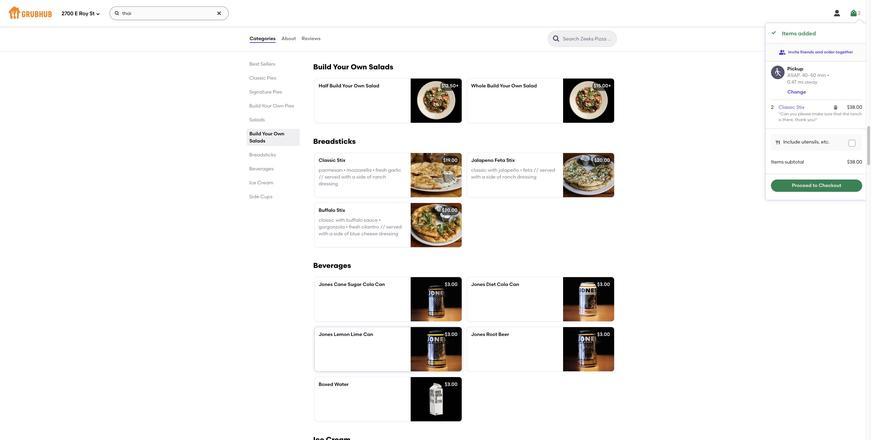 Task type: describe. For each thing, give the bounding box(es) containing it.
$12.50 +
[[442, 83, 459, 89]]

ice
[[249, 180, 256, 186]]

build inside 'tab'
[[249, 131, 261, 137]]

you!
[[808, 118, 816, 122]]

svg image up that
[[834, 105, 839, 110]]

proceed to checkout button
[[772, 180, 863, 192]]

make
[[813, 112, 824, 116]]

18th green image
[[411, 5, 462, 49]]

2 button
[[850, 7, 861, 19]]

your inside tab
[[262, 103, 272, 109]]

with down jalapeno feta stix
[[488, 167, 498, 173]]

side inside classic with buffalo sauce  • gorgonzola  •  fresh cilantro // served with a side of blue cheese dressing
[[334, 231, 343, 237]]

parmesan •  mozzarella • fresh garlic // served with a side of ranch dressing
[[319, 167, 402, 187]]

diet
[[487, 282, 496, 288]]

stix up jalapeño
[[507, 158, 515, 164]]

whole build your own salad image
[[563, 79, 614, 123]]

side
[[249, 194, 259, 200]]

buffalo
[[319, 208, 336, 214]]

stix up "parmesan"
[[337, 158, 346, 164]]

with down gorgonzola
[[319, 231, 329, 237]]

beer
[[499, 332, 510, 338]]

side cups
[[249, 194, 273, 200]]

2 $38.00 from the top
[[848, 159, 863, 165]]

items subtotal
[[772, 159, 805, 165]]

0 vertical spatial salads
[[369, 63, 394, 71]]

Search for food, convenience, alcohol... search field
[[110, 6, 229, 20]]

together
[[836, 50, 854, 54]]

signature pies
[[249, 89, 282, 95]]

sugar
[[348, 282, 362, 288]]

mozzarella
[[347, 167, 372, 173]]

e
[[75, 10, 78, 17]]

feta
[[495, 158, 506, 164]]

reviews
[[302, 36, 321, 41]]

boxed
[[319, 382, 333, 388]]

jones diet cola can image
[[563, 278, 614, 322]]

half build your own salad
[[319, 83, 380, 89]]

dressing inside "parmesan •  mozzarella • fresh garlic // served with a side of ranch dressing"
[[319, 181, 338, 187]]

2 vertical spatial classic
[[319, 158, 336, 164]]

+ for $12.50
[[456, 83, 459, 89]]

• inside the classic with jalapeño  •  feta // served with a side of ranch dressing
[[521, 167, 522, 173]]

subtotal
[[786, 159, 805, 165]]

jones lemon lime can image
[[411, 328, 462, 372]]

salads inside build your own salads
[[249, 138, 265, 144]]

categories button
[[249, 27, 276, 51]]

sure
[[825, 112, 833, 116]]

own inside tab
[[273, 103, 284, 109]]

best
[[249, 61, 259, 67]]

with inside "parmesan •  mozzarella • fresh garlic // served with a side of ranch dressing"
[[342, 174, 351, 180]]

$20.00 for classic with buffalo sauce  • gorgonzola  •  fresh cilantro // served with a side of blue cheese dressing
[[442, 208, 458, 214]]

1 cola from the left
[[363, 282, 374, 288]]

$3.00 for sugar
[[445, 282, 458, 288]]

is
[[779, 118, 782, 122]]

blue
[[350, 231, 360, 237]]

served inside the classic with jalapeño  •  feta // served with a side of ranch dressing
[[540, 167, 556, 173]]

// inside classic with buffalo sauce  • gorgonzola  •  fresh cilantro // served with a side of blue cheese dressing
[[380, 224, 385, 230]]

jones for jones root beer
[[471, 332, 486, 338]]

• right sauce
[[379, 217, 381, 223]]

2 inside items added tooltip
[[772, 105, 774, 110]]

signature
[[249, 89, 272, 95]]

jones root beer
[[471, 332, 510, 338]]

pickup asap, 40–50 min • 0.47 mi away
[[788, 66, 830, 85]]

$3.00 for cola
[[598, 282, 610, 288]]

cream
[[258, 180, 274, 186]]

side inside "parmesan •  mozzarella • fresh garlic // served with a side of ranch dressing"
[[357, 174, 366, 180]]

build inside tab
[[249, 103, 261, 109]]

invite
[[789, 50, 800, 54]]

half
[[319, 83, 329, 89]]

gorgonzola
[[319, 224, 345, 230]]

cheese
[[361, 231, 378, 237]]

include utensils, etc.
[[784, 139, 830, 145]]

Search Zeeks Pizza Capitol Hill search field
[[563, 36, 615, 42]]

cilantro
[[362, 224, 379, 230]]

with down jalapeno
[[471, 174, 481, 180]]

proceed to checkout
[[793, 183, 842, 189]]

change
[[788, 89, 807, 95]]

jones for jones lemon lime can
[[319, 332, 333, 338]]

classic pies tab
[[249, 75, 297, 82]]

jones for jones cane sugar cola can
[[319, 282, 333, 288]]

side cups tab
[[249, 193, 297, 201]]

classic with buffalo sauce  • gorgonzola  •  fresh cilantro // served with a side of blue cheese dressing
[[319, 217, 402, 237]]

whole
[[471, 83, 486, 89]]

ranch inside " can you please make sure that the ranch is there, thank you!
[[851, 112, 862, 116]]

0 horizontal spatial classic stix
[[319, 158, 346, 164]]

added
[[799, 30, 817, 37]]

0 vertical spatial breadsticks
[[313, 137, 356, 146]]

search icon image
[[552, 35, 561, 43]]

items for items added
[[783, 30, 797, 37]]

parmesan
[[319, 167, 343, 173]]

people icon image
[[779, 49, 786, 56]]

jalapeno feta stix image
[[563, 153, 614, 198]]

pickup icon image
[[772, 66, 785, 79]]

you
[[790, 112, 798, 116]]

build your own pies
[[249, 103, 294, 109]]

build up half
[[313, 63, 332, 71]]

2700
[[62, 10, 74, 17]]

classic stix inside items added tooltip
[[779, 105, 805, 110]]

that
[[834, 112, 842, 116]]

etc.
[[822, 139, 830, 145]]

salads tab
[[249, 116, 297, 124]]

served inside "parmesan •  mozzarella • fresh garlic // served with a side of ranch dressing"
[[325, 174, 340, 180]]

signature pies tab
[[249, 89, 297, 96]]

reviews button
[[302, 27, 321, 51]]

classic for classic stix link
[[779, 105, 796, 110]]

cups
[[261, 194, 273, 200]]

build your own pies tab
[[249, 102, 297, 110]]

change button
[[788, 89, 807, 96]]

about button
[[281, 27, 296, 51]]

order
[[825, 50, 835, 54]]

build your own salads inside 'tab'
[[249, 131, 284, 144]]

st
[[90, 10, 95, 17]]

fresh inside classic with buffalo sauce  • gorgonzola  •  fresh cilantro // served with a side of blue cheese dressing
[[349, 224, 361, 230]]

classic for classic with jalapeño  •  feta // served with a side of ranch dressing
[[471, 167, 487, 173]]

to
[[813, 183, 818, 189]]

$3.00 for beer
[[598, 332, 610, 338]]

your up 'half build your own salad'
[[333, 63, 349, 71]]

boxed water
[[319, 382, 349, 388]]



Task type: locate. For each thing, give the bounding box(es) containing it.
2 horizontal spatial classic
[[779, 105, 796, 110]]

pies down the signature pies tab
[[285, 103, 294, 109]]

pickup
[[788, 66, 804, 72]]

1 vertical spatial served
[[325, 174, 340, 180]]

build down signature
[[249, 103, 261, 109]]

• left the feta
[[521, 167, 522, 173]]

with
[[488, 167, 498, 173], [342, 174, 351, 180], [471, 174, 481, 180], [336, 217, 345, 223], [319, 231, 329, 237]]

0 horizontal spatial side
[[334, 231, 343, 237]]

1 horizontal spatial $20.00
[[595, 158, 610, 164]]

dressing down "parmesan"
[[319, 181, 338, 187]]

salad for half build your own salad
[[366, 83, 380, 89]]

beverages up cane
[[313, 262, 351, 270]]

0 horizontal spatial breadsticks
[[249, 152, 276, 158]]

served right the feta
[[540, 167, 556, 173]]

" for " can you please make sure that the ranch is there, thank you!
[[779, 112, 781, 116]]

classic stix up you
[[779, 105, 805, 110]]

classic up you
[[779, 105, 796, 110]]

• right min
[[828, 73, 830, 78]]

can inside " can you please make sure that the ranch is there, thank you!
[[781, 112, 790, 116]]

a inside the classic with jalapeño  •  feta // served with a side of ranch dressing
[[482, 174, 485, 180]]

a down gorgonzola
[[330, 231, 333, 237]]

2700 e roy st
[[62, 10, 95, 17]]

beverages tab
[[249, 165, 297, 173]]

1 vertical spatial classic
[[319, 217, 335, 223]]

items left added
[[783, 30, 797, 37]]

with down mozzarella
[[342, 174, 351, 180]]

" for "
[[816, 118, 818, 122]]

jones for jones diet cola can
[[471, 282, 486, 288]]

0 horizontal spatial //
[[319, 174, 324, 180]]

jones cane sugar cola can
[[319, 282, 385, 288]]

" inside " can you please make sure that the ranch is there, thank you!
[[779, 112, 781, 116]]

side
[[357, 174, 366, 180], [487, 174, 496, 180], [334, 231, 343, 237]]

0 horizontal spatial $20.00
[[442, 208, 458, 214]]

invite friends and order together button
[[779, 46, 854, 58]]

classic with jalapeño  •  feta // served with a side of ranch dressing
[[471, 167, 556, 180]]

beverages inside tab
[[249, 166, 274, 172]]

1 vertical spatial items
[[772, 159, 784, 165]]

• right mozzarella
[[373, 167, 375, 173]]

dressing inside classic with buffalo sauce  • gorgonzola  •  fresh cilantro // served with a side of blue cheese dressing
[[379, 231, 399, 237]]

pies for signature pies
[[273, 89, 282, 95]]

classic stix up "parmesan"
[[319, 158, 346, 164]]

" up is
[[779, 112, 781, 116]]

include
[[784, 139, 801, 145]]

items added
[[783, 30, 817, 37]]

served
[[540, 167, 556, 173], [325, 174, 340, 180], [387, 224, 402, 230]]

0 horizontal spatial salad
[[366, 83, 380, 89]]

of inside the classic with jalapeño  •  feta // served with a side of ranch dressing
[[497, 174, 502, 180]]

classic down jalapeno
[[471, 167, 487, 173]]

cola right diet
[[497, 282, 509, 288]]

1 vertical spatial salads
[[249, 117, 265, 123]]

ranch inside the classic with jalapeño  •  feta // served with a side of ranch dressing
[[503, 174, 516, 180]]

2 horizontal spatial served
[[540, 167, 556, 173]]

$38.00
[[848, 105, 863, 110], [848, 159, 863, 165]]

cola
[[363, 282, 374, 288], [497, 282, 509, 288]]

min
[[818, 73, 827, 78]]

salad
[[366, 83, 380, 89], [524, 83, 537, 89]]

0 vertical spatial served
[[540, 167, 556, 173]]

1 salad from the left
[[366, 83, 380, 89]]

served inside classic with buffalo sauce  • gorgonzola  •  fresh cilantro // served with a side of blue cheese dressing
[[387, 224, 402, 230]]

jones left root
[[471, 332, 486, 338]]

with up gorgonzola
[[336, 217, 345, 223]]

$12.50
[[442, 83, 456, 89]]

1 vertical spatial breadsticks
[[249, 152, 276, 158]]

0 horizontal spatial classic
[[319, 217, 335, 223]]

jones cane sugar cola can image
[[411, 278, 462, 322]]

0 vertical spatial dressing
[[517, 174, 537, 180]]

side down mozzarella
[[357, 174, 366, 180]]

// down "parmesan"
[[319, 174, 324, 180]]

// right the feta
[[534, 167, 539, 173]]

2 horizontal spatial side
[[487, 174, 496, 180]]

classic up gorgonzola
[[319, 217, 335, 223]]

side down gorgonzola
[[334, 231, 343, 237]]

the
[[843, 112, 850, 116]]

fresh down buffalo in the left of the page
[[349, 224, 361, 230]]

garlic
[[388, 167, 402, 173]]

$3.00
[[445, 282, 458, 288], [598, 282, 610, 288], [445, 332, 458, 338], [598, 332, 610, 338], [445, 382, 458, 388]]

categories
[[250, 36, 276, 41]]

svg image inside items added tooltip
[[772, 30, 777, 35]]

" can you please make sure that the ranch is there, thank you!
[[779, 112, 862, 122]]

2 vertical spatial served
[[387, 224, 402, 230]]

jones
[[319, 282, 333, 288], [471, 282, 486, 288], [319, 332, 333, 338], [471, 332, 486, 338]]

asap,
[[788, 73, 802, 78]]

sauce
[[364, 217, 378, 223]]

can up the there,
[[781, 112, 790, 116]]

svg image left the 2 button
[[834, 9, 842, 17]]

own inside build your own salads
[[274, 131, 284, 137]]

breadsticks up beverages tab
[[249, 152, 276, 158]]

2 inside button
[[859, 10, 861, 16]]

1 horizontal spatial served
[[387, 224, 402, 230]]

build down salads tab
[[249, 131, 261, 137]]

served down "parmesan"
[[325, 174, 340, 180]]

breadsticks tab
[[249, 152, 297, 159]]

0 vertical spatial pies
[[267, 75, 276, 81]]

utensils,
[[802, 139, 821, 145]]

1 vertical spatial 2
[[772, 105, 774, 110]]

classic inside items added tooltip
[[779, 105, 796, 110]]

of
[[367, 174, 372, 180], [497, 174, 502, 180], [345, 231, 349, 237]]

svg image right st
[[114, 11, 120, 16]]

build right half
[[330, 83, 342, 89]]

1 horizontal spatial 2
[[859, 10, 861, 16]]

ice cream tab
[[249, 179, 297, 187]]

//
[[534, 167, 539, 173], [319, 174, 324, 180], [380, 224, 385, 230]]

jones left lemon
[[319, 332, 333, 338]]

1 horizontal spatial +
[[609, 83, 612, 89]]

breadsticks inside tab
[[249, 152, 276, 158]]

of inside "parmesan •  mozzarella • fresh garlic // served with a side of ranch dressing"
[[367, 174, 372, 180]]

svg image
[[834, 9, 842, 17], [114, 11, 120, 16], [834, 105, 839, 110], [776, 140, 781, 145], [851, 141, 855, 145]]

2 salad from the left
[[524, 83, 537, 89]]

+ for $15.00
[[609, 83, 612, 89]]

$3.00 for lime
[[445, 332, 458, 338]]

beverages
[[249, 166, 274, 172], [313, 262, 351, 270]]

build
[[313, 63, 332, 71], [330, 83, 342, 89], [487, 83, 499, 89], [249, 103, 261, 109], [249, 131, 261, 137]]

2 horizontal spatial ranch
[[851, 112, 862, 116]]

items for items subtotal
[[772, 159, 784, 165]]

boxed water image
[[411, 378, 462, 422]]

pies down best sellers tab
[[267, 75, 276, 81]]

0 horizontal spatial 2
[[772, 105, 774, 110]]

dressing down the feta
[[517, 174, 537, 180]]

0 horizontal spatial of
[[345, 231, 349, 237]]

• down buffalo in the left of the page
[[346, 224, 348, 230]]

2 horizontal spatial of
[[497, 174, 502, 180]]

salads inside tab
[[249, 117, 265, 123]]

classic inside classic with buffalo sauce  • gorgonzola  •  fresh cilantro // served with a side of blue cheese dressing
[[319, 217, 335, 223]]

0 vertical spatial items
[[783, 30, 797, 37]]

can right sugar
[[375, 282, 385, 288]]

0 horizontal spatial classic
[[249, 75, 266, 81]]

best sellers
[[249, 61, 275, 67]]

svg image
[[850, 9, 859, 17], [217, 11, 222, 16], [96, 12, 100, 16], [772, 30, 777, 35]]

ranch inside "parmesan •  mozzarella • fresh garlic // served with a side of ranch dressing"
[[373, 174, 386, 180]]

0 horizontal spatial cola
[[363, 282, 374, 288]]

2 vertical spatial pies
[[285, 103, 294, 109]]

0 vertical spatial //
[[534, 167, 539, 173]]

0 vertical spatial "
[[779, 112, 781, 116]]

jones diet cola can
[[471, 282, 520, 288]]

there,
[[783, 118, 795, 122]]

cane
[[334, 282, 347, 288]]

fresh left garlic
[[376, 167, 387, 173]]

" down make
[[816, 118, 818, 122]]

2 horizontal spatial dressing
[[517, 174, 537, 180]]

your down salads tab
[[262, 131, 273, 137]]

classic inside the classic with jalapeño  •  feta // served with a side of ranch dressing
[[471, 167, 487, 173]]

a down jalapeno
[[482, 174, 485, 180]]

1 vertical spatial $20.00
[[442, 208, 458, 214]]

2 horizontal spatial a
[[482, 174, 485, 180]]

classic for the classic pies tab in the top of the page
[[249, 75, 266, 81]]

0 horizontal spatial ranch
[[373, 174, 386, 180]]

classic up "parmesan"
[[319, 158, 336, 164]]

proceed
[[793, 183, 812, 189]]

of down jalapeño
[[497, 174, 502, 180]]

sellers
[[261, 61, 275, 67]]

2 + from the left
[[609, 83, 612, 89]]

stix
[[797, 105, 805, 110], [337, 158, 346, 164], [507, 158, 515, 164], [337, 208, 345, 214]]

dressing inside the classic with jalapeño  •  feta // served with a side of ranch dressing
[[517, 174, 537, 180]]

svg image left include
[[776, 140, 781, 145]]

build your own salads up 'half build your own salad'
[[313, 63, 394, 71]]

your down signature pies
[[262, 103, 272, 109]]

water
[[335, 382, 349, 388]]

your right half
[[343, 83, 353, 89]]

1 vertical spatial beverages
[[313, 262, 351, 270]]

build right whole on the top right of page
[[487, 83, 499, 89]]

1 horizontal spatial beverages
[[313, 262, 351, 270]]

0 vertical spatial $38.00
[[848, 105, 863, 110]]

$15.00
[[594, 83, 609, 89]]

please
[[799, 112, 812, 116]]

thank
[[796, 118, 807, 122]]

0 horizontal spatial served
[[325, 174, 340, 180]]

can
[[781, 112, 790, 116], [375, 282, 385, 288], [510, 282, 520, 288], [364, 332, 373, 338]]

• right "parmesan"
[[344, 167, 346, 173]]

0 horizontal spatial fresh
[[349, 224, 361, 230]]

feta
[[524, 167, 533, 173]]

breadsticks up "parmesan"
[[313, 137, 356, 146]]

beverages up ice cream at the top left
[[249, 166, 274, 172]]

$20.00 for classic with jalapeño  •  feta // served with a side of ranch dressing
[[595, 158, 610, 164]]

// inside "parmesan •  mozzarella • fresh garlic // served with a side of ranch dressing"
[[319, 174, 324, 180]]

"
[[779, 112, 781, 116], [816, 118, 818, 122]]

fresh inside "parmesan •  mozzarella • fresh garlic // served with a side of ranch dressing"
[[376, 167, 387, 173]]

2 cola from the left
[[497, 282, 509, 288]]

jones left cane
[[319, 282, 333, 288]]

0 vertical spatial beverages
[[249, 166, 274, 172]]

served right cilantro
[[387, 224, 402, 230]]

jalapeño
[[499, 167, 519, 173]]

a down mozzarella
[[352, 174, 355, 180]]

1 vertical spatial classic stix
[[319, 158, 346, 164]]

1 vertical spatial "
[[816, 118, 818, 122]]

0.47
[[788, 79, 797, 85]]

1 vertical spatial dressing
[[319, 181, 338, 187]]

1 horizontal spatial fresh
[[376, 167, 387, 173]]

cola right sugar
[[363, 282, 374, 288]]

classic pies
[[249, 75, 276, 81]]

// inside the classic with jalapeño  •  feta // served with a side of ranch dressing
[[534, 167, 539, 173]]

mi
[[799, 79, 804, 85]]

classic
[[471, 167, 487, 173], [319, 217, 335, 223]]

0 vertical spatial classic
[[471, 167, 487, 173]]

of inside classic with buffalo sauce  • gorgonzola  •  fresh cilantro // served with a side of blue cheese dressing
[[345, 231, 349, 237]]

1 horizontal spatial dressing
[[379, 231, 399, 237]]

pies for classic pies
[[267, 75, 276, 81]]

side inside the classic with jalapeño  •  feta // served with a side of ranch dressing
[[487, 174, 496, 180]]

0 horizontal spatial "
[[779, 112, 781, 116]]

friends
[[801, 50, 815, 54]]

// right cilantro
[[380, 224, 385, 230]]

lemon
[[334, 332, 350, 338]]

1 horizontal spatial cola
[[497, 282, 509, 288]]

can right diet
[[510, 282, 520, 288]]

build your own salads tab
[[249, 130, 297, 145]]

salads
[[369, 63, 394, 71], [249, 117, 265, 123], [249, 138, 265, 144]]

buffalo stix image
[[411, 203, 462, 248]]

side down jalapeno feta stix
[[487, 174, 496, 180]]

classic stix
[[779, 105, 805, 110], [319, 158, 346, 164]]

0 horizontal spatial dressing
[[319, 181, 338, 187]]

fresh
[[376, 167, 387, 173], [349, 224, 361, 230]]

1 horizontal spatial classic
[[471, 167, 487, 173]]

your right whole on the top right of page
[[500, 83, 511, 89]]

0 vertical spatial $20.00
[[595, 158, 610, 164]]

0 vertical spatial build your own salads
[[313, 63, 394, 71]]

+
[[456, 83, 459, 89], [609, 83, 612, 89]]

and
[[816, 50, 824, 54]]

2 vertical spatial salads
[[249, 138, 265, 144]]

stix inside items added tooltip
[[797, 105, 805, 110]]

0 horizontal spatial build your own salads
[[249, 131, 284, 144]]

1 horizontal spatial salad
[[524, 83, 537, 89]]

1 vertical spatial pies
[[273, 89, 282, 95]]

best sellers tab
[[249, 61, 297, 68]]

1 horizontal spatial "
[[816, 118, 818, 122]]

classic for classic with buffalo sauce  • gorgonzola  •  fresh cilantro // served with a side of blue cheese dressing
[[319, 217, 335, 223]]

classic stix link
[[779, 105, 805, 110]]

of down mozzarella
[[367, 174, 372, 180]]

roy
[[79, 10, 88, 17]]

svg image inside the 2 button
[[850, 9, 859, 17]]

a inside classic with buffalo sauce  • gorgonzola  •  fresh cilantro // served with a side of blue cheese dressing
[[330, 231, 333, 237]]

jones left diet
[[471, 282, 486, 288]]

jones root beer image
[[563, 328, 614, 372]]

stix up "please"
[[797, 105, 805, 110]]

2 vertical spatial //
[[380, 224, 385, 230]]

buffalo stix
[[319, 208, 345, 214]]

build your own salads
[[313, 63, 394, 71], [249, 131, 284, 144]]

1 vertical spatial fresh
[[349, 224, 361, 230]]

items added tooltip
[[766, 19, 868, 200]]

1 horizontal spatial a
[[352, 174, 355, 180]]

classic stix image
[[411, 153, 462, 198]]

whole build your own salad
[[471, 83, 537, 89]]

1 $38.00 from the top
[[848, 105, 863, 110]]

2 vertical spatial dressing
[[379, 231, 399, 237]]

• inside pickup asap, 40–50 min • 0.47 mi away
[[828, 73, 830, 78]]

a inside "parmesan •  mozzarella • fresh garlic // served with a side of ranch dressing"
[[352, 174, 355, 180]]

jalapeno feta stix
[[471, 158, 515, 164]]

about
[[282, 36, 296, 41]]

1 vertical spatial classic
[[779, 105, 796, 110]]

buffalo
[[346, 217, 363, 223]]

jones lemon lime can
[[319, 332, 373, 338]]

of left blue
[[345, 231, 349, 237]]

ice cream
[[249, 180, 274, 186]]

svg image right etc.
[[851, 141, 855, 145]]

1 horizontal spatial breadsticks
[[313, 137, 356, 146]]

pies
[[267, 75, 276, 81], [273, 89, 282, 95], [285, 103, 294, 109]]

2 horizontal spatial //
[[534, 167, 539, 173]]

classic
[[249, 75, 266, 81], [779, 105, 796, 110], [319, 158, 336, 164]]

1 vertical spatial $38.00
[[848, 159, 863, 165]]

1 horizontal spatial classic stix
[[779, 105, 805, 110]]

1 horizontal spatial of
[[367, 174, 372, 180]]

dressing
[[517, 174, 537, 180], [319, 181, 338, 187], [379, 231, 399, 237]]

0 vertical spatial classic
[[249, 75, 266, 81]]

0 vertical spatial fresh
[[376, 167, 387, 173]]

pies down the classic pies tab in the top of the page
[[273, 89, 282, 95]]

salad for whole build your own salad
[[524, 83, 537, 89]]

classic inside tab
[[249, 75, 266, 81]]

1 vertical spatial //
[[319, 174, 324, 180]]

lime
[[351, 332, 362, 338]]

0 vertical spatial classic stix
[[779, 105, 805, 110]]

•
[[828, 73, 830, 78], [344, 167, 346, 173], [373, 167, 375, 173], [521, 167, 522, 173], [379, 217, 381, 223], [346, 224, 348, 230]]

root
[[487, 332, 498, 338]]

1 vertical spatial build your own salads
[[249, 131, 284, 144]]

can right lime
[[364, 332, 373, 338]]

1 horizontal spatial //
[[380, 224, 385, 230]]

$15.00 +
[[594, 83, 612, 89]]

1 + from the left
[[456, 83, 459, 89]]

main navigation navigation
[[0, 0, 867, 27]]

stix right the buffalo
[[337, 208, 345, 214]]

build your own salads up breadsticks tab
[[249, 131, 284, 144]]

1 horizontal spatial classic
[[319, 158, 336, 164]]

items left subtotal at the right
[[772, 159, 784, 165]]

dressing right cheese
[[379, 231, 399, 237]]

half build your own salad image
[[411, 79, 462, 123]]

classic up signature
[[249, 75, 266, 81]]

1 horizontal spatial build your own salads
[[313, 63, 394, 71]]

1 horizontal spatial side
[[357, 174, 366, 180]]

0 horizontal spatial beverages
[[249, 166, 274, 172]]

0 horizontal spatial +
[[456, 83, 459, 89]]

away
[[805, 79, 818, 85]]

1 horizontal spatial ranch
[[503, 174, 516, 180]]

your inside build your own salads
[[262, 131, 273, 137]]

checkout
[[819, 183, 842, 189]]

invite friends and order together
[[789, 50, 854, 54]]

0 horizontal spatial a
[[330, 231, 333, 237]]

jalapeno
[[471, 158, 494, 164]]

0 vertical spatial 2
[[859, 10, 861, 16]]



Task type: vqa. For each thing, say whether or not it's contained in the screenshot.
fresh
yes



